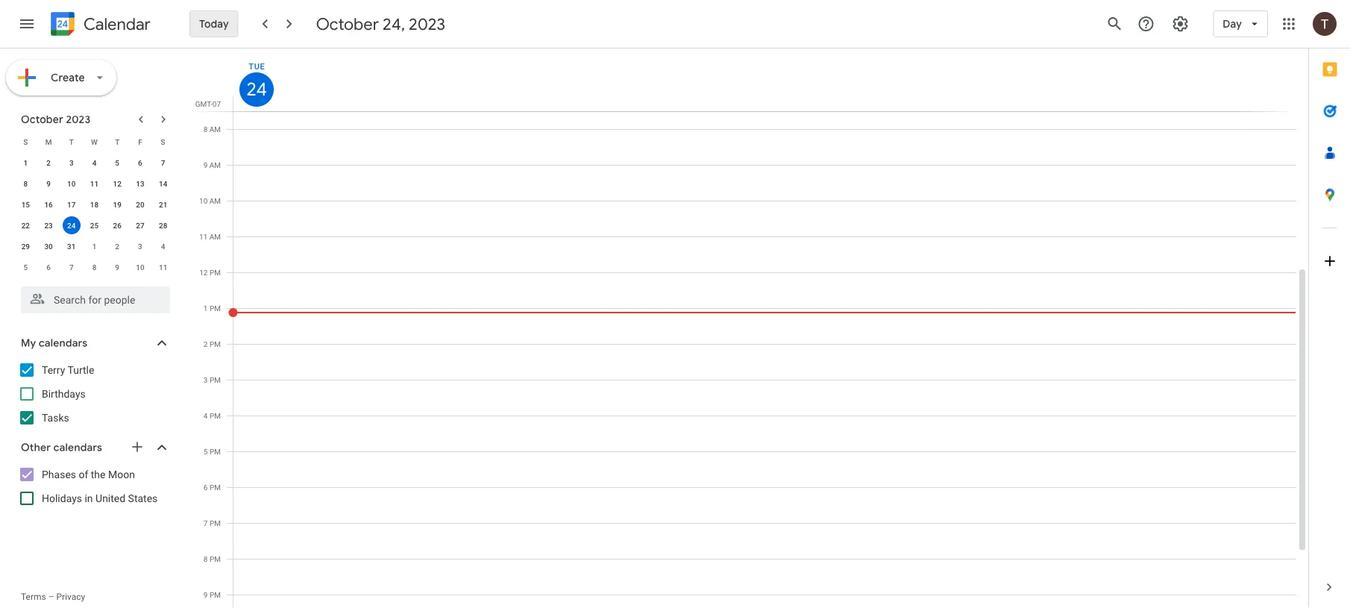 Task type: locate. For each thing, give the bounding box(es) containing it.
3 pm
[[204, 375, 221, 384]]

am
[[209, 125, 221, 134], [209, 160, 221, 169], [210, 196, 221, 205], [210, 232, 221, 241]]

privacy link
[[56, 592, 85, 602]]

7 inside 24 grid
[[204, 519, 208, 528]]

am for 8 am
[[209, 125, 221, 134]]

pm down 5 pm
[[210, 483, 221, 492]]

0 vertical spatial october
[[316, 13, 379, 34]]

8 down 'gmt-'
[[203, 125, 208, 134]]

am down 8 am
[[209, 160, 221, 169]]

2 pm from the top
[[210, 304, 221, 313]]

row up "november 8" element
[[14, 236, 175, 257]]

am up 12 pm
[[210, 232, 221, 241]]

phases of the moon
[[42, 468, 135, 481]]

11 down november 4 element
[[159, 263, 167, 272]]

3 down 2 pm
[[204, 375, 208, 384]]

1 vertical spatial 24
[[67, 221, 76, 230]]

12
[[113, 179, 122, 188], [199, 268, 208, 277]]

pm for 2 pm
[[210, 340, 221, 349]]

3 row from the top
[[14, 173, 175, 194]]

8 am
[[203, 125, 221, 134]]

0 horizontal spatial 10
[[67, 179, 76, 188]]

row up 18 element
[[14, 173, 175, 194]]

0 vertical spatial 7
[[161, 158, 165, 167]]

6 row from the top
[[14, 236, 175, 257]]

october 2023
[[21, 113, 91, 126]]

5 for 5 pm
[[204, 447, 208, 456]]

15 element
[[17, 196, 35, 213]]

2 horizontal spatial 5
[[204, 447, 208, 456]]

t right m
[[69, 137, 74, 146]]

0 horizontal spatial 6
[[46, 263, 51, 272]]

0 vertical spatial 1
[[24, 158, 28, 167]]

24 down tue
[[246, 78, 266, 101]]

9 up 16 element
[[46, 179, 51, 188]]

0 vertical spatial 10
[[67, 179, 76, 188]]

row
[[14, 131, 175, 152], [14, 152, 175, 173], [14, 173, 175, 194], [14, 194, 175, 215], [14, 215, 175, 236], [14, 236, 175, 257], [14, 257, 175, 278]]

row containing 8
[[14, 173, 175, 194]]

0 horizontal spatial 11
[[90, 179, 99, 188]]

0 horizontal spatial 2
[[46, 158, 51, 167]]

1 horizontal spatial 5
[[115, 158, 119, 167]]

3 for november 3 element
[[138, 242, 142, 251]]

0 vertical spatial 24
[[246, 78, 266, 101]]

2 up 3 pm
[[204, 340, 208, 349]]

7 pm from the top
[[210, 483, 221, 492]]

30
[[44, 242, 53, 251]]

1 vertical spatial 1
[[92, 242, 97, 251]]

main drawer image
[[18, 15, 36, 33]]

november 7 element
[[63, 258, 80, 276]]

calendars inside dropdown button
[[53, 441, 102, 454]]

6 down f
[[138, 158, 142, 167]]

12 pm
[[199, 268, 221, 277]]

0 horizontal spatial 5
[[24, 263, 28, 272]]

the
[[91, 468, 106, 481]]

2023
[[409, 13, 445, 34], [66, 113, 91, 126]]

–
[[48, 592, 54, 602]]

2 vertical spatial 11
[[159, 263, 167, 272]]

10 inside 24 grid
[[199, 196, 208, 205]]

terms link
[[21, 592, 46, 602]]

2023 right 24,
[[409, 13, 445, 34]]

s
[[23, 137, 28, 146], [161, 137, 165, 146]]

calendar element
[[48, 9, 151, 42]]

7 up 14 element
[[161, 158, 165, 167]]

0 horizontal spatial t
[[69, 137, 74, 146]]

2 vertical spatial 6
[[204, 483, 208, 492]]

0 horizontal spatial 3
[[69, 158, 74, 167]]

24 column header
[[233, 49, 1297, 111]]

0 horizontal spatial 2023
[[66, 113, 91, 126]]

0 vertical spatial calendars
[[39, 337, 88, 350]]

10 up 11 am
[[199, 196, 208, 205]]

8
[[203, 125, 208, 134], [24, 179, 28, 188], [92, 263, 97, 272], [204, 554, 208, 563]]

11 am
[[199, 232, 221, 241]]

1 horizontal spatial s
[[161, 137, 165, 146]]

2
[[46, 158, 51, 167], [115, 242, 119, 251], [204, 340, 208, 349]]

0 horizontal spatial 7
[[69, 263, 74, 272]]

2 down m
[[46, 158, 51, 167]]

tab list
[[1310, 49, 1351, 566]]

8 pm from the top
[[210, 519, 221, 528]]

2 vertical spatial 3
[[204, 375, 208, 384]]

tue
[[249, 62, 265, 71]]

today button
[[190, 6, 239, 42]]

6 pm from the top
[[210, 447, 221, 456]]

november 10 element
[[131, 258, 149, 276]]

tue 24
[[246, 62, 266, 101]]

0 vertical spatial 11
[[90, 179, 99, 188]]

5 pm from the top
[[210, 411, 221, 420]]

pm for 1 pm
[[210, 304, 221, 313]]

2 vertical spatial 4
[[204, 411, 208, 420]]

5 row from the top
[[14, 215, 175, 236]]

2023 down create
[[66, 113, 91, 126]]

s right f
[[161, 137, 165, 146]]

2 horizontal spatial 4
[[204, 411, 208, 420]]

24 cell
[[60, 215, 83, 236]]

2 vertical spatial 1
[[204, 304, 208, 313]]

10 for 10 element
[[67, 179, 76, 188]]

2 horizontal spatial 3
[[204, 375, 208, 384]]

october up m
[[21, 113, 63, 126]]

11 down 10 am
[[199, 232, 208, 241]]

11 element
[[85, 175, 103, 193]]

7 row from the top
[[14, 257, 175, 278]]

1 horizontal spatial 7
[[161, 158, 165, 167]]

add other calendars image
[[130, 440, 145, 454]]

f
[[138, 137, 142, 146]]

8 for "november 8" element
[[92, 263, 97, 272]]

1 up "november 8" element
[[92, 242, 97, 251]]

4 pm
[[204, 411, 221, 420]]

gmt-
[[195, 99, 213, 108]]

row down november 1 element
[[14, 257, 175, 278]]

m
[[45, 137, 52, 146]]

1 horizontal spatial 6
[[138, 158, 142, 167]]

2 horizontal spatial 10
[[199, 196, 208, 205]]

1 horizontal spatial 1
[[92, 242, 97, 251]]

18 element
[[85, 196, 103, 213]]

12 inside 12 element
[[113, 179, 122, 188]]

t left f
[[115, 137, 120, 146]]

pm up the 9 pm
[[210, 554, 221, 563]]

11 up 18
[[90, 179, 99, 188]]

terry
[[42, 364, 65, 376]]

7 for november 7 element
[[69, 263, 74, 272]]

pm down 3 pm
[[210, 411, 221, 420]]

3 up november 10 "element"
[[138, 242, 142, 251]]

2 am from the top
[[209, 160, 221, 169]]

1 row from the top
[[14, 131, 175, 152]]

pm down 2 pm
[[210, 375, 221, 384]]

1 inside 24 grid
[[204, 304, 208, 313]]

4 down 3 pm
[[204, 411, 208, 420]]

24
[[246, 78, 266, 101], [67, 221, 76, 230]]

4 am from the top
[[210, 232, 221, 241]]

am down 07 on the top left of the page
[[209, 125, 221, 134]]

24,
[[383, 13, 405, 34]]

3
[[69, 158, 74, 167], [138, 242, 142, 251], [204, 375, 208, 384]]

5
[[115, 158, 119, 167], [24, 263, 28, 272], [204, 447, 208, 456]]

november 2 element
[[108, 237, 126, 255]]

1 horizontal spatial t
[[115, 137, 120, 146]]

0 vertical spatial 12
[[113, 179, 122, 188]]

9 am
[[203, 160, 221, 169]]

6 down 30 element
[[46, 263, 51, 272]]

11 inside 24 grid
[[199, 232, 208, 241]]

am for 10 am
[[210, 196, 221, 205]]

states
[[128, 492, 158, 504]]

12 for 12
[[113, 179, 122, 188]]

9 pm from the top
[[210, 554, 221, 563]]

1 pm from the top
[[210, 268, 221, 277]]

pm for 9 pm
[[210, 590, 221, 599]]

row down 11 element
[[14, 194, 175, 215]]

0 horizontal spatial october
[[21, 113, 63, 126]]

pm
[[210, 268, 221, 277], [210, 304, 221, 313], [210, 340, 221, 349], [210, 375, 221, 384], [210, 411, 221, 420], [210, 447, 221, 456], [210, 483, 221, 492], [210, 519, 221, 528], [210, 554, 221, 563], [210, 590, 221, 599]]

other calendars button
[[3, 436, 185, 460]]

1 vertical spatial 7
[[69, 263, 74, 272]]

1 vertical spatial 2
[[115, 242, 119, 251]]

2 horizontal spatial 11
[[199, 232, 208, 241]]

pm up 8 pm
[[210, 519, 221, 528]]

30 element
[[40, 237, 58, 255]]

24 down 17
[[67, 221, 76, 230]]

0 horizontal spatial 1
[[24, 158, 28, 167]]

november 3 element
[[131, 237, 149, 255]]

united
[[96, 492, 125, 504]]

7 down 31 element
[[69, 263, 74, 272]]

10 inside "element"
[[136, 263, 144, 272]]

12 for 12 pm
[[199, 268, 208, 277]]

12 up the 19
[[113, 179, 122, 188]]

6
[[138, 158, 142, 167], [46, 263, 51, 272], [204, 483, 208, 492]]

2 vertical spatial 5
[[204, 447, 208, 456]]

1 vertical spatial 3
[[138, 242, 142, 251]]

calendars up the terry turtle
[[39, 337, 88, 350]]

2 horizontal spatial 6
[[204, 483, 208, 492]]

tasks
[[42, 412, 69, 424]]

1 down 12 pm
[[204, 304, 208, 313]]

11 for november 11 element
[[159, 263, 167, 272]]

8 up the 9 pm
[[204, 554, 208, 563]]

tuesday, october 24, today element
[[240, 72, 274, 107]]

8 inside "november 8" element
[[92, 263, 97, 272]]

day
[[1223, 17, 1243, 31]]

1 vertical spatial 12
[[199, 268, 208, 277]]

1 up "15" element
[[24, 158, 28, 167]]

11
[[90, 179, 99, 188], [199, 232, 208, 241], [159, 263, 167, 272]]

other calendars list
[[3, 463, 185, 510]]

4 row from the top
[[14, 194, 175, 215]]

20 element
[[131, 196, 149, 213]]

12 down 11 am
[[199, 268, 208, 277]]

1 vertical spatial 10
[[199, 196, 208, 205]]

6 inside 24 grid
[[204, 483, 208, 492]]

1 horizontal spatial october
[[316, 13, 379, 34]]

0 horizontal spatial 4
[[92, 158, 97, 167]]

10 down november 3 element
[[136, 263, 144, 272]]

2 horizontal spatial 2
[[204, 340, 208, 349]]

10 pm from the top
[[210, 590, 221, 599]]

1 vertical spatial 11
[[199, 232, 208, 241]]

1 s from the left
[[23, 137, 28, 146]]

s left m
[[23, 137, 28, 146]]

20
[[136, 200, 144, 209]]

0 horizontal spatial 12
[[113, 179, 122, 188]]

row containing s
[[14, 131, 175, 152]]

31
[[67, 242, 76, 251]]

10 up 17
[[67, 179, 76, 188]]

1 vertical spatial calendars
[[53, 441, 102, 454]]

row up november 1 element
[[14, 215, 175, 236]]

pm for 5 pm
[[210, 447, 221, 456]]

1 horizontal spatial 11
[[159, 263, 167, 272]]

1 horizontal spatial 3
[[138, 242, 142, 251]]

2 inside the november 2 "element"
[[115, 242, 119, 251]]

2 up november 9 element
[[115, 242, 119, 251]]

24 inside cell
[[67, 221, 76, 230]]

pm up 3 pm
[[210, 340, 221, 349]]

calendars inside dropdown button
[[39, 337, 88, 350]]

0 vertical spatial 3
[[69, 158, 74, 167]]

21 element
[[154, 196, 172, 213]]

1 t from the left
[[69, 137, 74, 146]]

1 am from the top
[[209, 125, 221, 134]]

november 5 element
[[17, 258, 35, 276]]

2 horizontal spatial 7
[[204, 519, 208, 528]]

3 up 10 element
[[69, 158, 74, 167]]

pm down 8 pm
[[210, 590, 221, 599]]

1 horizontal spatial 24
[[246, 78, 266, 101]]

15
[[21, 200, 30, 209]]

2 row from the top
[[14, 152, 175, 173]]

2 vertical spatial 7
[[204, 519, 208, 528]]

6 for 6 pm
[[204, 483, 208, 492]]

1 vertical spatial october
[[21, 113, 63, 126]]

4 up 11 element
[[92, 158, 97, 167]]

6 down 5 pm
[[204, 483, 208, 492]]

9 down 8 pm
[[204, 590, 208, 599]]

moon
[[108, 468, 135, 481]]

2 vertical spatial 10
[[136, 263, 144, 272]]

terms – privacy
[[21, 592, 85, 602]]

4
[[92, 158, 97, 167], [161, 242, 165, 251], [204, 411, 208, 420]]

october 2023 grid
[[14, 131, 175, 278]]

9 up 10 am
[[203, 160, 208, 169]]

row down w
[[14, 152, 175, 173]]

november 1 element
[[85, 237, 103, 255]]

8 down november 1 element
[[92, 263, 97, 272]]

7
[[161, 158, 165, 167], [69, 263, 74, 272], [204, 519, 208, 528]]

10
[[67, 179, 76, 188], [199, 196, 208, 205], [136, 263, 144, 272]]

5 down 29 "element"
[[24, 263, 28, 272]]

pm down the 4 pm
[[210, 447, 221, 456]]

1 horizontal spatial 4
[[161, 242, 165, 251]]

3 inside 24 grid
[[204, 375, 208, 384]]

1 vertical spatial 6
[[46, 263, 51, 272]]

calendars for my calendars
[[39, 337, 88, 350]]

7 up 8 pm
[[204, 519, 208, 528]]

Search for people text field
[[30, 287, 161, 313]]

2 vertical spatial 2
[[204, 340, 208, 349]]

other
[[21, 441, 51, 454]]

22 element
[[17, 216, 35, 234]]

calendars up the "of"
[[53, 441, 102, 454]]

t
[[69, 137, 74, 146], [115, 137, 120, 146]]

in
[[85, 492, 93, 504]]

1 horizontal spatial 2
[[115, 242, 119, 251]]

my calendars
[[21, 337, 88, 350]]

october left 24,
[[316, 13, 379, 34]]

3 for 3 pm
[[204, 375, 208, 384]]

0 vertical spatial 2023
[[409, 13, 445, 34]]

9
[[203, 160, 208, 169], [46, 179, 51, 188], [115, 263, 119, 272], [204, 590, 208, 599]]

am down 9 am
[[210, 196, 221, 205]]

row group
[[14, 152, 175, 278]]

5 up 12 element
[[115, 158, 119, 167]]

5 inside 24 grid
[[204, 447, 208, 456]]

row containing 15
[[14, 194, 175, 215]]

4 pm from the top
[[210, 375, 221, 384]]

pm for 4 pm
[[210, 411, 221, 420]]

8 up "15" element
[[24, 179, 28, 188]]

4 inside grid
[[204, 411, 208, 420]]

1 vertical spatial 5
[[24, 263, 28, 272]]

None search field
[[0, 281, 185, 313]]

23
[[44, 221, 53, 230]]

1 vertical spatial 2023
[[66, 113, 91, 126]]

1 vertical spatial 4
[[161, 242, 165, 251]]

9 down the november 2 "element"
[[115, 263, 119, 272]]

3 am from the top
[[210, 196, 221, 205]]

calendars
[[39, 337, 88, 350], [53, 441, 102, 454]]

0 horizontal spatial 24
[[67, 221, 76, 230]]

row up 11 element
[[14, 131, 175, 152]]

4 up november 11 element
[[161, 242, 165, 251]]

12 inside 24 grid
[[199, 268, 208, 277]]

1 horizontal spatial 10
[[136, 263, 144, 272]]

0 vertical spatial 2
[[46, 158, 51, 167]]

october for october 24, 2023
[[316, 13, 379, 34]]

0 vertical spatial 4
[[92, 158, 97, 167]]

2 horizontal spatial 1
[[204, 304, 208, 313]]

pm up 1 pm
[[210, 268, 221, 277]]

0 horizontal spatial s
[[23, 137, 28, 146]]

0 vertical spatial 5
[[115, 158, 119, 167]]

3 pm from the top
[[210, 340, 221, 349]]

2 inside 24 grid
[[204, 340, 208, 349]]

october for october 2023
[[21, 113, 63, 126]]

1
[[24, 158, 28, 167], [92, 242, 97, 251], [204, 304, 208, 313]]

1 horizontal spatial 12
[[199, 268, 208, 277]]

october
[[316, 13, 379, 34], [21, 113, 63, 126]]

pm up 2 pm
[[210, 304, 221, 313]]

pm for 8 pm
[[210, 554, 221, 563]]

2 s from the left
[[161, 137, 165, 146]]

5 down the 4 pm
[[204, 447, 208, 456]]

calendar heading
[[81, 14, 151, 35]]



Task type: vqa. For each thing, say whether or not it's contained in the screenshot.
the 28 inside 28 element
no



Task type: describe. For each thing, give the bounding box(es) containing it.
1 for november 1 element
[[92, 242, 97, 251]]

26
[[113, 221, 122, 230]]

phases
[[42, 468, 76, 481]]

holidays in united states
[[42, 492, 158, 504]]

23 element
[[40, 216, 58, 234]]

w
[[91, 137, 98, 146]]

october 24, 2023
[[316, 13, 445, 34]]

row containing 22
[[14, 215, 175, 236]]

today
[[199, 17, 229, 31]]

16
[[44, 200, 53, 209]]

17 element
[[63, 196, 80, 213]]

pm for 3 pm
[[210, 375, 221, 384]]

13
[[136, 179, 144, 188]]

9 for november 9 element
[[115, 263, 119, 272]]

terry turtle
[[42, 364, 94, 376]]

privacy
[[56, 592, 85, 602]]

19
[[113, 200, 122, 209]]

calendars for other calendars
[[53, 441, 102, 454]]

calendar
[[84, 14, 151, 35]]

24, today element
[[63, 216, 80, 234]]

7 for 7 pm
[[204, 519, 208, 528]]

5 for november 5 element
[[24, 263, 28, 272]]

8 for 8 pm
[[204, 554, 208, 563]]

12 element
[[108, 175, 126, 193]]

1 horizontal spatial 2023
[[409, 13, 445, 34]]

16 element
[[40, 196, 58, 213]]

31 element
[[63, 237, 80, 255]]

am for 11 am
[[210, 232, 221, 241]]

my calendars button
[[3, 331, 185, 355]]

9 for 9 pm
[[204, 590, 208, 599]]

18
[[90, 200, 99, 209]]

28
[[159, 221, 167, 230]]

10 am
[[199, 196, 221, 205]]

07
[[213, 99, 221, 108]]

row containing 1
[[14, 152, 175, 173]]

14 element
[[154, 175, 172, 193]]

0 vertical spatial 6
[[138, 158, 142, 167]]

pm for 12 pm
[[210, 268, 221, 277]]

day button
[[1214, 6, 1269, 42]]

19 element
[[108, 196, 126, 213]]

13 element
[[131, 175, 149, 193]]

other calendars
[[21, 441, 102, 454]]

25
[[90, 221, 99, 230]]

am for 9 am
[[209, 160, 221, 169]]

4 for november 4 element
[[161, 242, 165, 251]]

of
[[79, 468, 88, 481]]

10 element
[[63, 175, 80, 193]]

november 6 element
[[40, 258, 58, 276]]

10 for 10 am
[[199, 196, 208, 205]]

24 inside column header
[[246, 78, 266, 101]]

9 for 9 am
[[203, 160, 208, 169]]

pm for 7 pm
[[210, 519, 221, 528]]

2 pm
[[204, 340, 221, 349]]

gmt-07
[[195, 99, 221, 108]]

november 4 element
[[154, 237, 172, 255]]

2 t from the left
[[115, 137, 120, 146]]

row containing 5
[[14, 257, 175, 278]]

8 for 8 am
[[203, 125, 208, 134]]

november 11 element
[[154, 258, 172, 276]]

7 pm
[[204, 519, 221, 528]]

2 for the november 2 "element"
[[115, 242, 119, 251]]

holidays
[[42, 492, 82, 504]]

17
[[67, 200, 76, 209]]

25 element
[[85, 216, 103, 234]]

6 for november 6 element
[[46, 263, 51, 272]]

row containing 29
[[14, 236, 175, 257]]

birthdays
[[42, 388, 86, 400]]

27
[[136, 221, 144, 230]]

28 element
[[154, 216, 172, 234]]

6 pm
[[204, 483, 221, 492]]

26 element
[[108, 216, 126, 234]]

my
[[21, 337, 36, 350]]

settings menu image
[[1172, 15, 1190, 33]]

29
[[21, 242, 30, 251]]

24 grid
[[191, 49, 1309, 608]]

11 for 11 am
[[199, 232, 208, 241]]

21
[[159, 200, 167, 209]]

turtle
[[68, 364, 94, 376]]

terms
[[21, 592, 46, 602]]

29 element
[[17, 237, 35, 255]]

9 pm
[[204, 590, 221, 599]]

14
[[159, 179, 167, 188]]

27 element
[[131, 216, 149, 234]]

1 for 1 pm
[[204, 304, 208, 313]]

november 8 element
[[85, 258, 103, 276]]

11 for 11 element
[[90, 179, 99, 188]]

row group containing 1
[[14, 152, 175, 278]]

2 for 2 pm
[[204, 340, 208, 349]]

pm for 6 pm
[[210, 483, 221, 492]]

november 9 element
[[108, 258, 126, 276]]

22
[[21, 221, 30, 230]]

my calendars list
[[3, 358, 185, 430]]

create
[[51, 71, 85, 84]]

1 pm
[[204, 304, 221, 313]]

5 pm
[[204, 447, 221, 456]]

create button
[[6, 60, 116, 96]]

4 for 4 pm
[[204, 411, 208, 420]]

8 pm
[[204, 554, 221, 563]]

10 for november 10 "element"
[[136, 263, 144, 272]]



